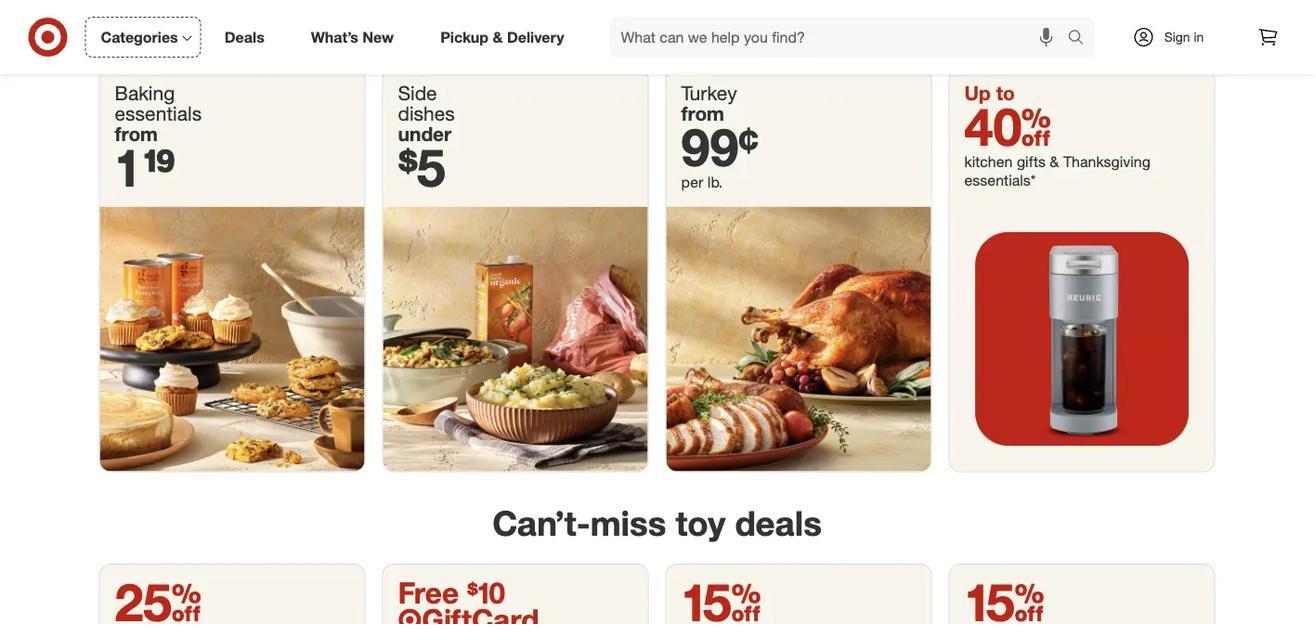 Task type: describe. For each thing, give the bounding box(es) containing it.
what's new link
[[295, 17, 417, 58]]

categories link
[[85, 17, 201, 58]]

toy
[[676, 503, 726, 544]]

baking essentials from
[[115, 82, 202, 146]]

lb.
[[708, 174, 723, 192]]

1 19
[[115, 136, 176, 199]]

in
[[1194, 29, 1204, 45]]

$10
[[467, 575, 505, 611]]

0 horizontal spatial &
[[493, 28, 503, 46]]

gifts
[[1017, 153, 1046, 171]]

deals
[[735, 503, 822, 544]]

delivery
[[507, 28, 564, 46]]

1
[[115, 136, 142, 199]]

side dishes under
[[398, 82, 455, 146]]

categories
[[101, 28, 178, 46]]

miss
[[591, 503, 666, 544]]

what's
[[311, 28, 359, 46]]

per
[[681, 174, 704, 192]]

turkey
[[681, 82, 737, 105]]

deals
[[225, 28, 265, 46]]

40
[[965, 95, 1052, 158]]

search button
[[1060, 17, 1104, 61]]

99¢
[[681, 115, 759, 178]]

dishes
[[398, 102, 455, 126]]

sign
[[1165, 29, 1191, 45]]

free $10
[[398, 575, 505, 611]]

up to
[[965, 82, 1015, 105]]



Task type: vqa. For each thing, say whether or not it's contained in the screenshot.
WHAT'S NEW LINK
yes



Task type: locate. For each thing, give the bounding box(es) containing it.
can't-miss toy deals
[[493, 503, 822, 544]]

new
[[363, 28, 394, 46]]

&
[[493, 28, 503, 46], [1050, 153, 1059, 171]]

pickup & delivery link
[[425, 17, 588, 58]]

search
[[1060, 30, 1104, 48]]

dish up for less image
[[100, 0, 1215, 54]]

pickup
[[440, 28, 489, 46]]

0 horizontal spatial from
[[115, 123, 158, 146]]

1 vertical spatial &
[[1050, 153, 1059, 171]]

essentials
[[115, 102, 202, 126]]

turkey from
[[681, 82, 737, 126]]

free
[[398, 575, 459, 611]]

from inside turkey from
[[681, 102, 725, 126]]

0 vertical spatial &
[[493, 28, 503, 46]]

baking
[[115, 82, 175, 105]]

sign in
[[1165, 29, 1204, 45]]

& inside kitchen gifts & thanksgiving essentials*
[[1050, 153, 1059, 171]]

& right gifts
[[1050, 153, 1059, 171]]

what's new
[[311, 28, 394, 46]]

under
[[398, 123, 452, 146]]

side
[[398, 82, 437, 105]]

kitchen gifts & thanksgiving essentials*
[[965, 153, 1151, 190]]

sign in link
[[1117, 17, 1233, 58]]

essentials*
[[965, 172, 1036, 190]]

from
[[681, 102, 725, 126], [115, 123, 158, 146]]

$5
[[398, 136, 446, 199]]

What can we help you find? suggestions appear below search field
[[610, 17, 1073, 58]]

19
[[142, 136, 176, 199]]

1 horizontal spatial &
[[1050, 153, 1059, 171]]

can't-
[[493, 503, 591, 544]]

per lb.
[[681, 174, 723, 192]]

deals link
[[209, 17, 288, 58]]

to
[[997, 82, 1015, 105]]

thanksgiving
[[1064, 153, 1151, 171]]

kitchen
[[965, 153, 1013, 171]]

1 horizontal spatial from
[[681, 102, 725, 126]]

& right pickup
[[493, 28, 503, 46]]

pickup & delivery
[[440, 28, 564, 46]]

from inside baking essentials from
[[115, 123, 158, 146]]

up
[[965, 82, 991, 105]]



